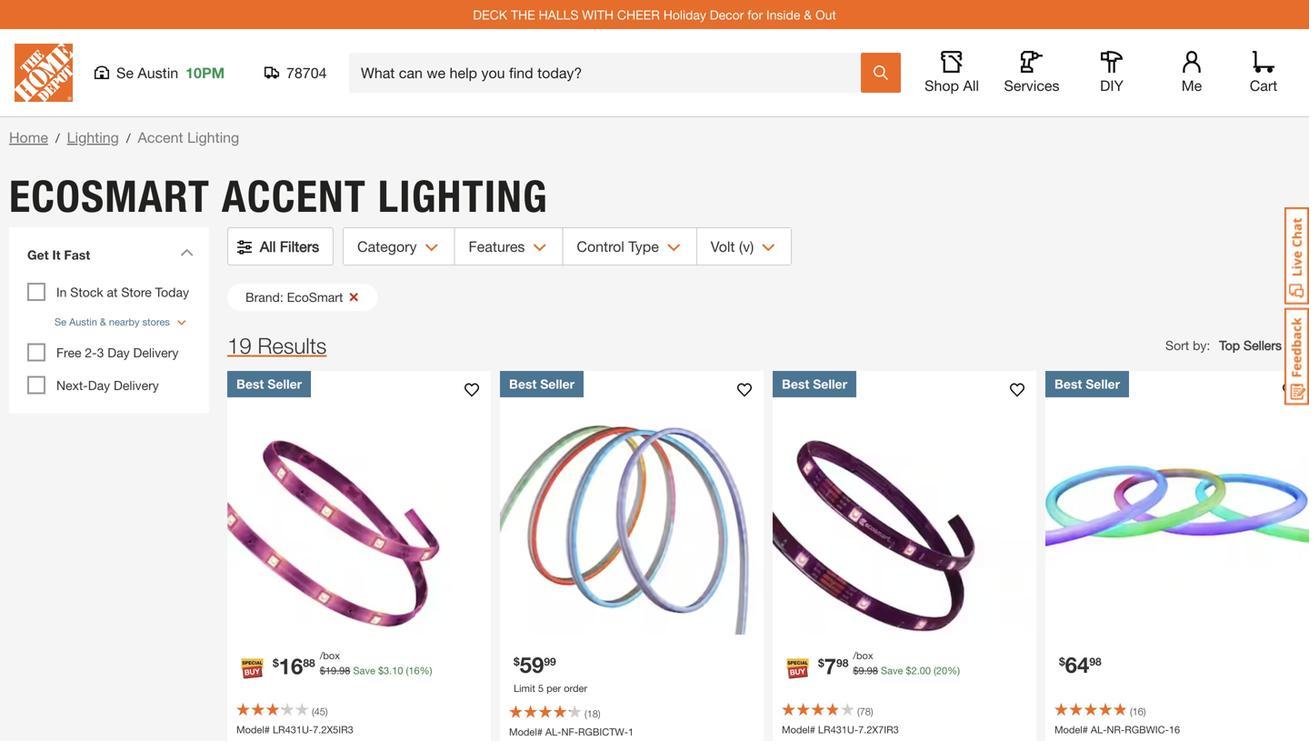 Task type: locate. For each thing, give the bounding box(es) containing it.
0 horizontal spatial /
[[55, 130, 60, 146]]

$ left the '9'
[[818, 657, 825, 669]]

diy button
[[1083, 51, 1141, 95]]

1 vertical spatial 3
[[384, 665, 389, 677]]

3 left 10
[[384, 665, 389, 677]]

0 vertical spatial 19
[[227, 333, 252, 358]]

19 right 88
[[325, 665, 337, 677]]

) for ( 16 )
[[1144, 706, 1146, 717]]

0 horizontal spatial ecosmart
[[9, 170, 210, 223]]

98
[[1090, 655, 1102, 668], [837, 657, 849, 669], [339, 665, 350, 677], [867, 665, 878, 677]]

1 best seller from the left
[[236, 376, 302, 391]]

seller for /box $ 9 . 98 save $ 2 . 00 ( 20 %)
[[813, 376, 848, 391]]

10pm
[[186, 64, 225, 81]]

al- down 'per'
[[546, 726, 562, 738]]

1 horizontal spatial /
[[126, 130, 131, 146]]

lighting right home link
[[67, 129, 119, 146]]

delivery
[[133, 345, 179, 360], [114, 378, 159, 393]]

( right 10
[[406, 665, 409, 677]]

best for /box $ 19 . 98 save $ 3 . 10 ( 16 %)
[[236, 376, 264, 391]]

0 horizontal spatial save
[[353, 665, 375, 677]]

16.4 ft. smart rgbwic dynamic color changing 360° dimmable plug-in led outdoor rope light powered by hubspace image
[[1046, 371, 1309, 635]]

all
[[963, 77, 979, 94], [260, 238, 276, 255]]

3 best seller from the left
[[782, 376, 848, 391]]

feedback link image
[[1285, 307, 1310, 406]]

rgbwic-
[[1125, 724, 1169, 736]]

98 right 88
[[339, 665, 350, 677]]

&
[[804, 7, 812, 22], [100, 316, 106, 328]]

1 /box from the left
[[320, 650, 340, 662]]

) up 7.2x5ir3
[[325, 706, 328, 717]]

3 inside /box $ 19 . 98 save $ 3 . 10 ( 16 %)
[[384, 665, 389, 677]]

2
[[912, 665, 917, 677]]

0 horizontal spatial austin
[[69, 316, 97, 328]]

78704 button
[[265, 64, 327, 82]]

lighting link
[[67, 129, 119, 146]]

1 horizontal spatial austin
[[138, 64, 178, 81]]

/ right home
[[55, 130, 60, 146]]

( up "model# al-nr-rgbwic-16" at the bottom of page
[[1130, 706, 1133, 717]]

model# for model# lr431u-7.2x5ir3
[[236, 724, 270, 736]]

$ left 88
[[273, 657, 279, 669]]

2 %) from the left
[[948, 665, 960, 677]]

98 inside /box $ 19 . 98 save $ 3 . 10 ( 16 %)
[[339, 665, 350, 677]]

2 save from the left
[[881, 665, 903, 677]]

al- left rgbwic-
[[1091, 724, 1107, 736]]

lr431u- down ( 78 )
[[818, 724, 859, 736]]

open arrow image right (v)
[[762, 244, 776, 252]]

lr431u-
[[273, 724, 313, 736], [818, 724, 859, 736]]

top
[[1220, 338, 1240, 353]]

0 horizontal spatial open arrow image
[[425, 244, 439, 252]]

features
[[469, 238, 525, 255]]

/ right the 'lighting' link on the left of the page
[[126, 130, 131, 146]]

00
[[920, 665, 931, 677]]

/box up the '9'
[[853, 650, 874, 662]]

16 right 10
[[409, 665, 420, 677]]

( for model# lr431u-7.2x7ir3
[[858, 706, 860, 717]]

2 seller from the left
[[540, 376, 575, 391]]

%) for 16
[[420, 665, 432, 677]]

1 horizontal spatial al-
[[1091, 724, 1107, 736]]

2 best seller from the left
[[509, 376, 575, 391]]

%)
[[420, 665, 432, 677], [948, 665, 960, 677]]

control type
[[577, 238, 659, 255]]

lr431u- down ( 45 )
[[273, 724, 313, 736]]

0 vertical spatial &
[[804, 7, 812, 22]]

/box right 88
[[320, 650, 340, 662]]

sort by: top sellers
[[1166, 338, 1282, 353]]

with
[[582, 7, 614, 22]]

0 vertical spatial austin
[[138, 64, 178, 81]]

model# for model# al-nr-rgbwic-16
[[1055, 724, 1088, 736]]

se
[[116, 64, 134, 81], [55, 316, 66, 328]]

19 left "results"
[[227, 333, 252, 358]]

in stock at store today link
[[56, 285, 189, 300]]

best seller for /box $ 9 . 98 save $ 2 . 00 ( 20 %)
[[782, 376, 848, 391]]

1 horizontal spatial /box
[[853, 650, 874, 662]]

1 seller from the left
[[268, 376, 302, 391]]

%) inside /box $ 9 . 98 save $ 2 . 00 ( 20 %)
[[948, 665, 960, 677]]

shop all button
[[923, 51, 981, 95]]

1 horizontal spatial save
[[881, 665, 903, 677]]

3 . from the left
[[864, 665, 867, 677]]

1 vertical spatial all
[[260, 238, 276, 255]]

type
[[629, 238, 659, 255]]

2 . from the left
[[389, 665, 392, 677]]

lighting for /
[[67, 129, 119, 146]]

) up rgbictw-
[[598, 708, 601, 720]]

open arrow image right type
[[667, 244, 681, 252]]

/box inside /box $ 9 . 98 save $ 2 . 00 ( 20 %)
[[853, 650, 874, 662]]

lighting down 10pm
[[187, 129, 239, 146]]

lighting up features on the top of page
[[378, 170, 548, 223]]

0 horizontal spatial accent
[[138, 129, 183, 146]]

open arrow image inside control type link
[[667, 244, 681, 252]]

( inside /box $ 19 . 98 save $ 3 . 10 ( 16 %)
[[406, 665, 409, 677]]

deck the halls with cheer holiday decor for inside & out
[[473, 7, 836, 22]]

2 /box from the left
[[853, 650, 874, 662]]

accent
[[138, 129, 183, 146], [222, 170, 366, 223]]

accent up all filters
[[222, 170, 366, 223]]

lighting for accent
[[378, 170, 548, 223]]

model#
[[236, 724, 270, 736], [782, 724, 816, 736], [1055, 724, 1088, 736], [509, 726, 543, 738]]

2-
[[85, 345, 97, 360]]

( 18 )
[[585, 708, 601, 720]]

45
[[314, 706, 325, 717]]

stock
[[70, 285, 103, 300]]

) up 7.2x7ir3
[[871, 706, 873, 717]]

0 horizontal spatial se
[[55, 316, 66, 328]]

all left filters at the top
[[260, 238, 276, 255]]

( inside /box $ 9 . 98 save $ 2 . 00 ( 20 %)
[[934, 665, 937, 677]]

( right 00
[[934, 665, 937, 677]]

ecosmart down home / lighting / accent lighting
[[9, 170, 210, 223]]

rgbictw-
[[578, 726, 628, 738]]

1 horizontal spatial accent
[[222, 170, 366, 223]]

0 vertical spatial se
[[116, 64, 134, 81]]

%) right 10
[[420, 665, 432, 677]]

2 horizontal spatial open arrow image
[[762, 244, 776, 252]]

1 horizontal spatial all
[[963, 77, 979, 94]]

19 results
[[227, 333, 327, 358]]

16 up rgbwic-
[[1133, 706, 1144, 717]]

it
[[52, 247, 61, 262]]

1 vertical spatial se
[[55, 316, 66, 328]]

0 horizontal spatial 19
[[227, 333, 252, 358]]

0 horizontal spatial lighting
[[67, 129, 119, 146]]

1 horizontal spatial open arrow image
[[667, 244, 681, 252]]

decor
[[710, 7, 744, 22]]

1 / from the left
[[55, 130, 60, 146]]

ecosmart
[[9, 170, 210, 223], [287, 290, 343, 305]]

1 vertical spatial &
[[100, 316, 106, 328]]

(
[[406, 665, 409, 677], [934, 665, 937, 677], [312, 706, 314, 717], [858, 706, 860, 717], [1130, 706, 1133, 717], [585, 708, 587, 720]]

save for 7
[[881, 665, 903, 677]]

lighting
[[67, 129, 119, 146], [187, 129, 239, 146], [378, 170, 548, 223]]

category link
[[344, 228, 454, 265]]

save left 10
[[353, 665, 375, 677]]

open arrow image right category on the left top of page
[[425, 244, 439, 252]]

0 horizontal spatial 3
[[97, 345, 104, 360]]

3 open arrow image from the left
[[762, 244, 776, 252]]

64
[[1065, 652, 1090, 677]]

$ right 88
[[320, 665, 325, 677]]

( up model# al-nf-rgbictw-1
[[585, 708, 587, 720]]

1 horizontal spatial 19
[[325, 665, 337, 677]]

98 up "model# al-nr-rgbwic-16" at the bottom of page
[[1090, 655, 1102, 668]]

$ up limit at bottom left
[[514, 655, 520, 668]]

10
[[392, 665, 403, 677]]

1 vertical spatial austin
[[69, 316, 97, 328]]

all right the shop
[[963, 77, 979, 94]]

services
[[1004, 77, 1060, 94]]

1 %) from the left
[[420, 665, 432, 677]]

What can we help you find today? search field
[[361, 54, 860, 92]]

open arrow image
[[425, 244, 439, 252], [667, 244, 681, 252], [762, 244, 776, 252]]

3 best from the left
[[782, 376, 810, 391]]

) up rgbwic-
[[1144, 706, 1146, 717]]

2 lr431u- from the left
[[818, 724, 859, 736]]

limit
[[514, 682, 535, 694]]

%) right 00
[[948, 665, 960, 677]]

0 horizontal spatial al-
[[546, 726, 562, 738]]

1 horizontal spatial ecosmart
[[287, 290, 343, 305]]

austin left 10pm
[[138, 64, 178, 81]]

model# al-nf-rgbictw-1
[[509, 726, 634, 738]]

best
[[236, 376, 264, 391], [509, 376, 537, 391], [782, 376, 810, 391], [1055, 376, 1082, 391]]

2 open arrow image from the left
[[667, 244, 681, 252]]

1 lr431u- from the left
[[273, 724, 313, 736]]

se down in
[[55, 316, 66, 328]]

save inside /box $ 19 . 98 save $ 3 . 10 ( 16 %)
[[353, 665, 375, 677]]

0 vertical spatial all
[[963, 77, 979, 94]]

deck the halls with cheer holiday decor for inside & out link
[[473, 7, 836, 22]]

1 horizontal spatial %)
[[948, 665, 960, 677]]

delivery down 'free 2-3 day delivery'
[[114, 378, 159, 393]]

1 vertical spatial 19
[[325, 665, 337, 677]]

%) inside /box $ 19 . 98 save $ 3 . 10 ( 16 %)
[[420, 665, 432, 677]]

& left out
[[804, 7, 812, 22]]

1 horizontal spatial 3
[[384, 665, 389, 677]]

1 open arrow image from the left
[[425, 244, 439, 252]]

19
[[227, 333, 252, 358], [325, 665, 337, 677]]

control type link
[[563, 228, 696, 265]]

& left nearby
[[100, 316, 106, 328]]

get it fast
[[27, 247, 90, 262]]

save inside /box $ 9 . 98 save $ 2 . 00 ( 20 %)
[[881, 665, 903, 677]]

day right 2-
[[108, 345, 130, 360]]

se for se austin 10pm
[[116, 64, 134, 81]]

1 horizontal spatial se
[[116, 64, 134, 81]]

save for 16
[[353, 665, 375, 677]]

7.2x5ir3
[[313, 724, 354, 736]]

3 seller from the left
[[813, 376, 848, 391]]

volt
[[711, 238, 735, 255]]

0 horizontal spatial %)
[[420, 665, 432, 677]]

98 left the '9'
[[837, 657, 849, 669]]

1 vertical spatial accent
[[222, 170, 366, 223]]

the
[[511, 7, 535, 22]]

0 horizontal spatial all
[[260, 238, 276, 255]]

accent down the se austin 10pm
[[138, 129, 183, 146]]

ecosmart right brand: at the top
[[287, 290, 343, 305]]

features link
[[455, 228, 562, 265]]

( up model# lr431u-7.2x7ir3
[[858, 706, 860, 717]]

0 horizontal spatial /box
[[320, 650, 340, 662]]

98 right the '9'
[[867, 665, 878, 677]]

( for model# al-nr-rgbwic-16
[[1130, 706, 1133, 717]]

holiday
[[664, 7, 706, 22]]

1 vertical spatial ecosmart
[[287, 290, 343, 305]]

se up home / lighting / accent lighting
[[116, 64, 134, 81]]

get
[[27, 247, 49, 262]]

1 best from the left
[[236, 376, 264, 391]]

save left the 2
[[881, 665, 903, 677]]

delivery down stores
[[133, 345, 179, 360]]

78
[[860, 706, 871, 717]]

2 best from the left
[[509, 376, 537, 391]]

se austin & nearby stores
[[55, 316, 170, 328]]

inside
[[767, 7, 801, 22]]

$ left 10
[[378, 665, 384, 677]]

( up model# lr431u-7.2x5ir3
[[312, 706, 314, 717]]

) for ( 18 )
[[598, 708, 601, 720]]

1 horizontal spatial lr431u-
[[818, 724, 859, 736]]

$ up "model# al-nr-rgbwic-16" at the bottom of page
[[1059, 655, 1065, 668]]

0 horizontal spatial lr431u-
[[273, 724, 313, 736]]

2 / from the left
[[126, 130, 131, 146]]

3 right free
[[97, 345, 104, 360]]

.
[[337, 665, 339, 677], [389, 665, 392, 677], [864, 665, 867, 677], [917, 665, 920, 677]]

2 horizontal spatial lighting
[[378, 170, 548, 223]]

/box inside /box $ 19 . 98 save $ 3 . 10 ( 16 %)
[[320, 650, 340, 662]]

ecosmart inside button
[[287, 290, 343, 305]]

) for ( 78 )
[[871, 706, 873, 717]]

3
[[97, 345, 104, 360], [384, 665, 389, 677]]

best seller for /box $ 19 . 98 save $ 3 . 10 ( 16 %)
[[236, 376, 302, 391]]

nearby
[[109, 316, 140, 328]]

open arrow image inside category link
[[425, 244, 439, 252]]

1 save from the left
[[353, 665, 375, 677]]

4 best from the left
[[1055, 376, 1082, 391]]

all filters button
[[228, 228, 333, 265]]

0 horizontal spatial &
[[100, 316, 106, 328]]

filters
[[280, 238, 319, 255]]

/
[[55, 130, 60, 146], [126, 130, 131, 146]]

all inside shop all button
[[963, 77, 979, 94]]

98 inside "$ 64 98"
[[1090, 655, 1102, 668]]

4 seller from the left
[[1086, 376, 1120, 391]]

open arrow image inside volt (v) link
[[762, 244, 776, 252]]

16
[[279, 653, 303, 679], [409, 665, 420, 677], [1133, 706, 1144, 717], [1169, 724, 1180, 736]]

day down 2-
[[88, 378, 110, 393]]

98 inside $ 7 98
[[837, 657, 849, 669]]

austin down stock
[[69, 316, 97, 328]]

limit 5 per order
[[514, 682, 588, 694]]

category
[[357, 238, 417, 255]]



Task type: vqa. For each thing, say whether or not it's contained in the screenshot.
problem
no



Task type: describe. For each thing, give the bounding box(es) containing it.
model# lr431u-7.2x7ir3
[[782, 724, 899, 736]]

0 vertical spatial accent
[[138, 129, 183, 146]]

all inside all filters 'button'
[[260, 238, 276, 255]]

0 vertical spatial ecosmart
[[9, 170, 210, 223]]

0 vertical spatial 3
[[97, 345, 104, 360]]

stores
[[142, 316, 170, 328]]

19 inside /box $ 19 . 98 save $ 3 . 10 ( 16 %)
[[325, 665, 337, 677]]

open arrow image
[[533, 244, 547, 252]]

best for /box $ 9 . 98 save $ 2 . 00 ( 20 %)
[[782, 376, 810, 391]]

next-day delivery link
[[56, 378, 159, 393]]

open arrow image for volt (v)
[[762, 244, 776, 252]]

services button
[[1003, 51, 1061, 95]]

model# al-nr-rgbwic-16
[[1055, 724, 1180, 736]]

cart link
[[1244, 51, 1284, 95]]

in stock at store today
[[56, 285, 189, 300]]

4 . from the left
[[917, 665, 920, 677]]

16 inside /box $ 19 . 98 save $ 3 . 10 ( 16 %)
[[409, 665, 420, 677]]

free
[[56, 345, 81, 360]]

best for per order
[[509, 376, 537, 391]]

0 vertical spatial day
[[108, 345, 130, 360]]

$ inside $ 59 99
[[514, 655, 520, 668]]

at
[[107, 285, 118, 300]]

98 inside /box $ 9 . 98 save $ 2 . 00 ( 20 %)
[[867, 665, 878, 677]]

$ inside '$ 16 88'
[[273, 657, 279, 669]]

home
[[9, 129, 48, 146]]

nf-
[[561, 726, 578, 738]]

59
[[520, 652, 544, 677]]

out
[[816, 7, 836, 22]]

store
[[121, 285, 152, 300]]

open arrow image for category
[[425, 244, 439, 252]]

88
[[303, 657, 315, 669]]

today
[[155, 285, 189, 300]]

/box for 7
[[853, 650, 874, 662]]

(v)
[[739, 238, 754, 255]]

%) for 7
[[948, 665, 960, 677]]

seller for per order
[[540, 376, 575, 391]]

9
[[859, 665, 864, 677]]

16 up model# lr431u-7.2x5ir3
[[279, 653, 303, 679]]

5
[[538, 682, 544, 694]]

best seller for per order
[[509, 376, 575, 391]]

al- for limit
[[546, 726, 562, 738]]

al- for 64
[[1091, 724, 1107, 736]]

control
[[577, 238, 625, 255]]

order
[[564, 682, 588, 694]]

9.8 ft. rgb color changing dimmable usb powered led black strip light with remote control image
[[773, 371, 1037, 635]]

/box for 16
[[320, 650, 340, 662]]

the home depot logo image
[[15, 44, 73, 102]]

caret icon image
[[180, 248, 194, 256]]

cheer
[[617, 7, 660, 22]]

model# for model# lr431u-7.2x7ir3
[[782, 724, 816, 736]]

brand:
[[246, 290, 283, 305]]

volt (v)
[[711, 238, 754, 255]]

brand: ecosmart
[[246, 290, 343, 305]]

per
[[547, 682, 561, 694]]

7.2x7ir3
[[859, 724, 899, 736]]

( for model# lr431u-7.2x5ir3
[[312, 706, 314, 717]]

get it fast link
[[18, 236, 200, 278]]

next-
[[56, 378, 88, 393]]

99
[[544, 655, 556, 668]]

1 . from the left
[[337, 665, 339, 677]]

in
[[56, 285, 67, 300]]

cart
[[1250, 77, 1278, 94]]

shop all
[[925, 77, 979, 94]]

me
[[1182, 77, 1202, 94]]

32.8 ft. rgb color changing dimmable led strip light with remote control image
[[227, 371, 491, 635]]

16.4 ft. smart rgbwic dynamic color changing dimmable plug-in led neon flex strip light powered by hubspace image
[[500, 371, 764, 635]]

1 vertical spatial day
[[88, 378, 110, 393]]

4 best seller from the left
[[1055, 376, 1120, 391]]

18
[[587, 708, 598, 720]]

diy
[[1100, 77, 1124, 94]]

home link
[[9, 129, 48, 146]]

results
[[258, 333, 327, 358]]

model# for model# al-nf-rgbictw-1
[[509, 726, 543, 738]]

ecosmart accent lighting
[[9, 170, 548, 223]]

sellers
[[1244, 338, 1282, 353]]

/box $ 19 . 98 save $ 3 . 10 ( 16 %)
[[320, 650, 432, 677]]

$ 16 88
[[273, 653, 315, 679]]

free 2-3 day delivery link
[[56, 345, 179, 360]]

20
[[937, 665, 948, 677]]

( 16 )
[[1130, 706, 1146, 717]]

austin for &
[[69, 316, 97, 328]]

16 right nr-
[[1169, 724, 1180, 736]]

lr431u- for 16
[[273, 724, 313, 736]]

( for model# al-nf-rgbictw-1
[[585, 708, 587, 720]]

$ 7 98
[[818, 653, 849, 679]]

$ inside $ 7 98
[[818, 657, 825, 669]]

all filters
[[260, 238, 319, 255]]

nr-
[[1107, 724, 1125, 736]]

fast
[[64, 247, 90, 262]]

0 vertical spatial delivery
[[133, 345, 179, 360]]

me button
[[1163, 51, 1221, 95]]

1 vertical spatial delivery
[[114, 378, 159, 393]]

$ 59 99
[[514, 652, 556, 677]]

deck
[[473, 7, 508, 22]]

free 2-3 day delivery
[[56, 345, 179, 360]]

seller for /box $ 19 . 98 save $ 3 . 10 ( 16 %)
[[268, 376, 302, 391]]

1 horizontal spatial lighting
[[187, 129, 239, 146]]

$ left 00
[[906, 665, 912, 677]]

sort
[[1166, 338, 1190, 353]]

by:
[[1193, 338, 1211, 353]]

lr431u- for 7
[[818, 724, 859, 736]]

brand: ecosmart button
[[227, 284, 378, 311]]

$ inside "$ 64 98"
[[1059, 655, 1065, 668]]

78704
[[286, 64, 327, 81]]

shop
[[925, 77, 959, 94]]

home / lighting / accent lighting
[[9, 129, 239, 146]]

$ 64 98
[[1059, 652, 1102, 677]]

) for ( 45 )
[[325, 706, 328, 717]]

austin for 10pm
[[138, 64, 178, 81]]

1 horizontal spatial &
[[804, 7, 812, 22]]

open arrow image for control type
[[667, 244, 681, 252]]

for
[[748, 7, 763, 22]]

se for se austin & nearby stores
[[55, 316, 66, 328]]

volt (v) link
[[697, 228, 791, 265]]

live chat image
[[1285, 207, 1310, 305]]

next-day delivery
[[56, 378, 159, 393]]

halls
[[539, 7, 579, 22]]

$ right $ 7 98
[[853, 665, 859, 677]]



